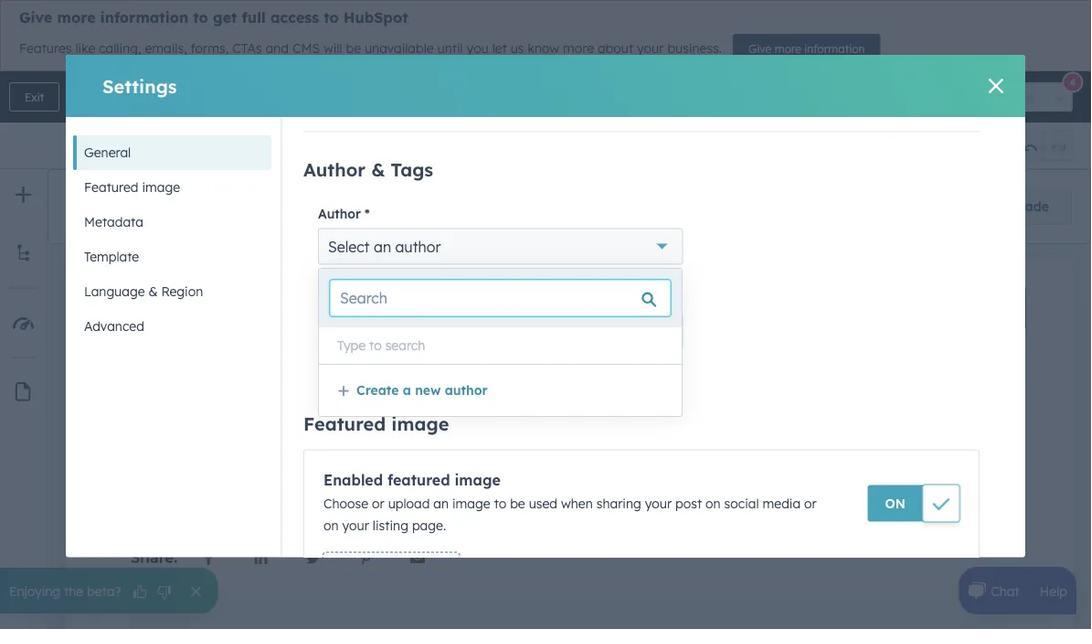Task type: describe. For each thing, give the bounding box(es) containing it.
select for select an author
[[328, 237, 370, 255]]

4
[[1070, 76, 1077, 89]]

1 vertical spatial hubspot
[[192, 198, 256, 216]]

social
[[725, 495, 760, 511]]

not
[[958, 90, 977, 104]]

author inside dropdown button
[[396, 237, 441, 255]]

language
[[84, 283, 145, 299]]

exit link
[[9, 82, 60, 112]]

give more information
[[749, 42, 866, 55]]

calling,
[[99, 40, 141, 56]]

forms,
[[191, 40, 229, 56]]

select for select one or more tags
[[328, 322, 370, 341]]

about
[[598, 40, 634, 56]]

us
[[511, 40, 524, 56]]

your left post
[[645, 495, 672, 511]]

cms
[[293, 40, 320, 56]]

information for give more information to get full access to hubspot
[[100, 8, 189, 27]]

your right from
[[339, 198, 373, 216]]

to left get
[[193, 8, 208, 27]]

image inside button
[[142, 179, 180, 195]]

save
[[818, 89, 849, 105]]

not authorized group
[[942, 82, 1074, 112]]

page.
[[412, 517, 446, 533]]

type to search
[[337, 337, 425, 353]]

logo
[[261, 198, 294, 216]]

help
[[1040, 583, 1068, 599]]

blog.
[[378, 198, 415, 216]]

settings
[[102, 75, 177, 97]]

featured inside featured image button
[[84, 179, 139, 195]]

metadata
[[84, 214, 143, 230]]

exit
[[25, 90, 44, 104]]

until
[[438, 40, 463, 56]]

enjoying the beta?
[[9, 583, 121, 599]]

image right featured
[[455, 470, 501, 489]]

choose
[[324, 495, 369, 511]]

ctas
[[232, 40, 262, 56]]

you
[[467, 40, 489, 56]]

be for image
[[510, 495, 526, 511]]

will
[[324, 40, 343, 56]]

from
[[298, 198, 334, 216]]

your down choose
[[342, 517, 369, 533]]

on
[[886, 496, 906, 512]]

save button
[[818, 86, 849, 108]]

enabled featured image choose or upload an image to be used when sharing your post on social media or on your listing page.
[[324, 470, 817, 533]]

give more information to get full access to hubspot
[[19, 8, 408, 27]]

create a new author button
[[337, 380, 488, 401]]

author & tags
[[304, 158, 434, 180]]

full
[[242, 8, 266, 27]]

preview
[[876, 90, 916, 104]]

select one or more tags
[[328, 322, 492, 341]]

beta?
[[87, 583, 121, 599]]

0 horizontal spatial or
[[372, 495, 385, 511]]

an inside the enabled featured image choose or upload an image to be used when sharing your post on social media or on your listing page.
[[434, 495, 449, 511]]

features
[[19, 40, 72, 56]]

metadata button
[[73, 205, 272, 240]]

general
[[84, 144, 131, 160]]

preview button
[[860, 82, 931, 112]]

media
[[763, 495, 801, 511]]

1 vertical spatial on
[[324, 517, 339, 533]]

new
[[415, 382, 441, 398]]

image right upload
[[453, 495, 491, 511]]

remove the hubspot logo from your blog.
[[100, 198, 415, 216]]

emails,
[[145, 40, 187, 56]]

when
[[561, 495, 593, 511]]

know
[[528, 40, 560, 56]]

1 vertical spatial featured
[[304, 412, 386, 435]]

2 horizontal spatial or
[[805, 495, 817, 511]]

featured
[[388, 470, 450, 489]]

1 horizontal spatial tags
[[391, 158, 434, 180]]

enjoying
[[9, 583, 60, 599]]

focus mode element
[[856, 131, 914, 160]]

Search search field
[[330, 280, 671, 316]]

give for give more information
[[749, 42, 772, 55]]

authorized
[[980, 90, 1035, 104]]

give for give more information to get full access to hubspot
[[19, 8, 53, 27]]

create a new author
[[357, 382, 488, 398]]

upgrade
[[995, 198, 1050, 214]]



Task type: locate. For each thing, give the bounding box(es) containing it.
an down blog.
[[374, 237, 392, 255]]

features like calling, emails, forms, ctas and cms will be unavailable until you let us know more about your business.
[[19, 40, 723, 56]]

0 horizontal spatial an
[[374, 237, 392, 255]]

1 vertical spatial an
[[434, 495, 449, 511]]

an inside dropdown button
[[374, 237, 392, 255]]

& for region
[[149, 283, 158, 299]]

sharing
[[597, 495, 642, 511]]

on down choose
[[324, 517, 339, 533]]

1 horizontal spatial author
[[445, 382, 488, 398]]

or right one
[[404, 322, 418, 341]]

1 horizontal spatial &
[[371, 158, 385, 180]]

thumbsdown image
[[156, 585, 172, 601]]

language & region
[[84, 283, 203, 299]]

or up listing
[[372, 495, 385, 511]]

create
[[357, 382, 399, 398]]

the inside button
[[64, 583, 83, 599]]

featured image
[[84, 179, 180, 195], [304, 412, 449, 435]]

1 horizontal spatial hubspot
[[344, 8, 408, 27]]

author for author
[[318, 205, 361, 221]]

to inside the enabled featured image choose or upload an image to be used when sharing your post on social media or on your listing page.
[[494, 495, 507, 511]]

to
[[193, 8, 208, 27], [324, 8, 339, 27], [370, 337, 382, 353], [494, 495, 507, 511]]

0 horizontal spatial &
[[149, 283, 158, 299]]

0 vertical spatial &
[[371, 158, 385, 180]]

0 horizontal spatial information
[[100, 8, 189, 27]]

get
[[213, 8, 237, 27]]

the left beta?
[[64, 583, 83, 599]]

be left used
[[510, 495, 526, 511]]

select left one
[[328, 322, 370, 341]]

author down author & tags
[[318, 205, 361, 221]]

&
[[371, 158, 385, 180], [149, 283, 158, 299]]

0 vertical spatial hubspot
[[344, 8, 408, 27]]

like
[[75, 40, 95, 56]]

the for enjoying
[[64, 583, 83, 599]]

0 horizontal spatial on
[[324, 517, 339, 533]]

0 vertical spatial be
[[346, 40, 361, 56]]

featured image down create
[[304, 412, 449, 435]]

0 horizontal spatial hubspot
[[192, 198, 256, 216]]

access
[[271, 8, 319, 27]]

information up emails,
[[100, 8, 189, 27]]

author inside button
[[445, 382, 488, 398]]

dialog
[[66, 0, 1026, 629]]

your
[[637, 40, 664, 56], [339, 198, 373, 216], [645, 495, 672, 511], [342, 517, 369, 533]]

0 vertical spatial author
[[304, 158, 366, 180]]

1 horizontal spatial on
[[706, 495, 721, 511]]

1 vertical spatial select
[[328, 322, 370, 341]]

author right new at the left of page
[[445, 382, 488, 398]]

on
[[706, 495, 721, 511], [324, 517, 339, 533]]

select down from
[[328, 237, 370, 255]]

1 horizontal spatial be
[[510, 495, 526, 511]]

select inside dropdown button
[[328, 237, 370, 255]]

upgrade link
[[972, 188, 1073, 225]]

0 vertical spatial tags
[[391, 158, 434, 180]]

and
[[266, 40, 289, 56]]

search
[[386, 337, 425, 353]]

1 horizontal spatial or
[[404, 322, 418, 341]]

thumbsup image
[[132, 585, 149, 601]]

author
[[396, 237, 441, 255], [445, 382, 488, 398]]

be inside the enabled featured image choose or upload an image to be used when sharing your post on social media or on your listing page.
[[510, 495, 526, 511]]

0 vertical spatial select
[[328, 237, 370, 255]]

& left region
[[149, 283, 158, 299]]

your right 'about'
[[637, 40, 664, 56]]

featured image inside button
[[84, 179, 180, 195]]

more inside dialog
[[422, 322, 458, 341]]

featured down create
[[304, 412, 386, 435]]

group
[[1016, 130, 1074, 161]]

1 vertical spatial give
[[749, 42, 772, 55]]

general button
[[73, 135, 272, 170]]

image down general button
[[142, 179, 180, 195]]

or right 'media'
[[805, 495, 817, 511]]

chat
[[992, 583, 1020, 599]]

None field
[[553, 85, 664, 109]]

advanced
[[84, 318, 144, 334]]

the right the remove
[[163, 198, 187, 216]]

more
[[57, 8, 96, 27], [563, 40, 594, 56], [775, 42, 802, 55], [422, 322, 458, 341]]

used
[[529, 495, 558, 511]]

template button
[[73, 240, 272, 274]]

featured image button
[[73, 170, 272, 205]]

region
[[161, 283, 203, 299]]

not authorized
[[958, 90, 1035, 104]]

1 horizontal spatial the
[[163, 198, 187, 216]]

language & region button
[[73, 274, 272, 309]]

give more information link
[[733, 34, 881, 63]]

1 vertical spatial information
[[805, 42, 866, 55]]

1 horizontal spatial give
[[749, 42, 772, 55]]

be for calling,
[[346, 40, 361, 56]]

enjoying the beta? button
[[0, 568, 218, 614]]

advanced button
[[73, 309, 272, 344]]

select an author button
[[318, 228, 684, 265]]

0 vertical spatial an
[[374, 237, 392, 255]]

to up will
[[324, 8, 339, 27]]

tags
[[462, 322, 492, 341]]

image down create a new author
[[392, 412, 449, 435]]

one
[[374, 322, 400, 341]]

image
[[142, 179, 180, 195], [392, 412, 449, 435], [455, 470, 501, 489], [453, 495, 491, 511]]

author down blog.
[[396, 237, 441, 255]]

author up from
[[304, 158, 366, 180]]

select
[[328, 237, 370, 255], [328, 322, 370, 341]]

0 vertical spatial the
[[163, 198, 187, 216]]

0 vertical spatial give
[[19, 8, 53, 27]]

tags up blog.
[[391, 158, 434, 180]]

hubspot up features like calling, emails, forms, ctas and cms will be unavailable until you let us know more about your business.
[[344, 8, 408, 27]]

2 select from the top
[[328, 322, 370, 341]]

1 vertical spatial author
[[445, 382, 488, 398]]

1 vertical spatial featured image
[[304, 412, 449, 435]]

post
[[676, 495, 703, 511]]

1 vertical spatial author
[[318, 205, 361, 221]]

1 horizontal spatial featured
[[304, 412, 386, 435]]

close image
[[989, 79, 1004, 93]]

enabled
[[324, 470, 383, 489]]

0 horizontal spatial author
[[396, 237, 441, 255]]

0 vertical spatial featured
[[84, 179, 139, 195]]

1 vertical spatial &
[[149, 283, 158, 299]]

unavailable
[[365, 40, 434, 56]]

0 vertical spatial on
[[706, 495, 721, 511]]

information
[[100, 8, 189, 27], [805, 42, 866, 55]]

1 vertical spatial tags
[[318, 289, 347, 305]]

1 horizontal spatial information
[[805, 42, 866, 55]]

& inside button
[[149, 283, 158, 299]]

featured image up the remove
[[84, 179, 180, 195]]

hubspot left logo
[[192, 198, 256, 216]]

author for author & tags
[[304, 158, 366, 180]]

0 horizontal spatial be
[[346, 40, 361, 56]]

1 select from the top
[[328, 237, 370, 255]]

1 horizontal spatial featured image
[[304, 412, 449, 435]]

select an author
[[328, 237, 441, 255]]

template
[[84, 249, 139, 265]]

author
[[304, 158, 366, 180], [318, 205, 361, 221]]

upload
[[388, 495, 430, 511]]

be
[[346, 40, 361, 56], [510, 495, 526, 511]]

give up features
[[19, 8, 53, 27]]

give right business.
[[749, 42, 772, 55]]

a
[[403, 382, 411, 398]]

remove
[[100, 198, 159, 216]]

0 vertical spatial information
[[100, 8, 189, 27]]

to right type
[[370, 337, 382, 353]]

or
[[404, 322, 418, 341], [372, 495, 385, 511], [805, 495, 817, 511]]

not authorized button
[[942, 82, 1051, 112]]

1 vertical spatial the
[[64, 583, 83, 599]]

0 horizontal spatial give
[[19, 8, 53, 27]]

tags up type
[[318, 289, 347, 305]]

be right will
[[346, 40, 361, 56]]

on right post
[[706, 495, 721, 511]]

0 vertical spatial author
[[396, 237, 441, 255]]

& up blog.
[[371, 158, 385, 180]]

& for tags
[[371, 158, 385, 180]]

type
[[337, 337, 366, 353]]

1 vertical spatial be
[[510, 495, 526, 511]]

information for give more information
[[805, 42, 866, 55]]

listing
[[373, 517, 409, 533]]

the
[[163, 198, 187, 216], [64, 583, 83, 599]]

1 horizontal spatial an
[[434, 495, 449, 511]]

0 horizontal spatial featured image
[[84, 179, 180, 195]]

0 horizontal spatial featured
[[84, 179, 139, 195]]

an up page.
[[434, 495, 449, 511]]

0 horizontal spatial the
[[64, 583, 83, 599]]

business.
[[668, 40, 723, 56]]

let
[[493, 40, 507, 56]]

0 horizontal spatial tags
[[318, 289, 347, 305]]

to left used
[[494, 495, 507, 511]]

featured
[[84, 179, 139, 195], [304, 412, 386, 435]]

the for remove
[[163, 198, 187, 216]]

dialog containing settings
[[66, 0, 1026, 629]]

0 vertical spatial featured image
[[84, 179, 180, 195]]

information up save
[[805, 42, 866, 55]]

an
[[374, 237, 392, 255], [434, 495, 449, 511]]

featured up the remove
[[84, 179, 139, 195]]



Task type: vqa. For each thing, say whether or not it's contained in the screenshot.
Users within the Account Setup element
no



